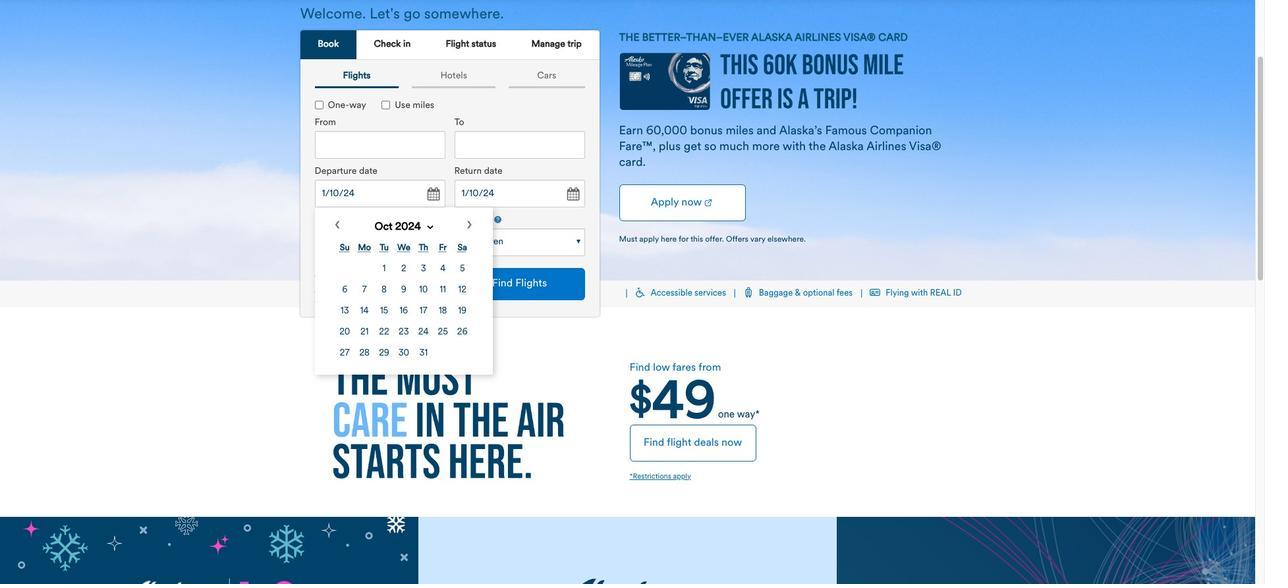 Task type: vqa. For each thing, say whether or not it's contained in the screenshot.
21
yes



Task type: locate. For each thing, give the bounding box(es) containing it.
3
[[421, 265, 426, 274]]

form
[[305, 85, 589, 375]]

12 cell
[[453, 281, 472, 301]]

3 | from the left
[[861, 290, 863, 299]]

18
[[439, 307, 447, 316]]

60,000
[[646, 125, 687, 138]]

alaska airlines credit card. image
[[619, 53, 710, 118]]

more
[[752, 141, 780, 154]]

fares
[[673, 363, 696, 374]]

vary
[[750, 236, 766, 244]]

19 cell
[[453, 302, 472, 322]]

elsewhere.
[[768, 236, 806, 244]]

1 vertical spatial miles
[[726, 125, 754, 138]]

flights link
[[315, 67, 399, 89]]

visa®
[[909, 141, 942, 154]]

find
[[630, 363, 650, 374]]

card.
[[619, 157, 646, 170]]

so
[[704, 141, 717, 154]]

tab list up hotels
[[300, 30, 599, 60]]

25
[[438, 328, 448, 337]]

18 cell
[[434, 302, 452, 322]]

the
[[619, 33, 640, 43]]

from
[[315, 118, 336, 128]]

tab list
[[300, 30, 599, 60], [308, 67, 591, 89]]

somewhere.
[[424, 7, 504, 22]]

26
[[457, 328, 468, 337]]

‹ button
[[334, 216, 341, 237]]

discount
[[332, 284, 368, 294]]

25 cell
[[434, 323, 452, 343]]

this
[[691, 236, 703, 244]]

miles
[[413, 101, 434, 111], [726, 125, 754, 138]]

code
[[382, 294, 403, 304]]

link to external site. image
[[703, 198, 714, 208]]

9 cell
[[395, 281, 413, 301]]

‹
[[334, 216, 341, 236]]

use
[[395, 101, 410, 111], [315, 284, 330, 294]]

trip
[[568, 40, 582, 49]]

To text field
[[454, 131, 585, 159]]

8
[[382, 286, 387, 295]]

1 horizontal spatial |
[[734, 290, 736, 299]]

tu
[[380, 244, 389, 253]]

2 row from the top
[[336, 281, 472, 301]]

0 horizontal spatial miles
[[413, 101, 434, 111]]

none checkbox inside form
[[315, 101, 323, 110]]

use down all
[[315, 284, 330, 294]]

companion
[[870, 125, 932, 138]]

offers
[[726, 236, 749, 244]]

5 row from the top
[[336, 344, 472, 364]]

adults
[[315, 216, 341, 226]]

status
[[472, 40, 496, 49]]

None checkbox
[[382, 101, 390, 110]]

grid containing su
[[334, 237, 473, 365]]

10 cell
[[415, 281, 433, 301]]

find low fares from
[[630, 363, 721, 374]]

0 vertical spatial miles
[[413, 101, 434, 111]]

flight status
[[446, 40, 496, 49]]

4 row from the top
[[336, 323, 472, 343]]

fare™,
[[619, 141, 656, 154]]

15
[[380, 307, 388, 316]]

22 cell
[[375, 323, 393, 343]]

None checkbox
[[315, 101, 323, 110]]

19
[[458, 307, 467, 316]]

3 row from the top
[[336, 302, 472, 322]]

one-way
[[328, 101, 366, 111]]

card
[[878, 33, 908, 43]]

27
[[340, 350, 350, 358]]

6
[[342, 286, 348, 295]]

this 60k bonus mile offer is a trip. element
[[0, 0, 1255, 281]]

1 vertical spatial tab list
[[308, 67, 591, 89]]

options
[[358, 268, 389, 278]]

4
[[440, 265, 446, 274]]

0 vertical spatial tab list
[[300, 30, 599, 60]]

13
[[341, 307, 349, 316]]

2
[[401, 265, 406, 274]]

1 horizontal spatial date
[[484, 167, 503, 177]]

2 date from the left
[[484, 167, 503, 177]]

miles inside form
[[413, 101, 434, 111]]

check in
[[374, 40, 411, 49]]

6 cell
[[336, 281, 354, 301]]

0 horizontal spatial |
[[626, 290, 628, 299]]

1
[[383, 265, 386, 274]]

1 cell
[[375, 260, 393, 280]]

go
[[404, 7, 421, 22]]

row containing 1
[[336, 260, 472, 280]]

24 cell
[[415, 323, 433, 343]]

From text field
[[315, 131, 445, 159]]

7 cell
[[355, 281, 374, 301]]

fare
[[363, 294, 380, 304]]

2 horizontal spatial |
[[861, 290, 863, 299]]

0 children
[[462, 237, 504, 247]]

tab list down flight on the top of page
[[308, 67, 591, 89]]

much
[[720, 141, 749, 154]]

1 row from the top
[[336, 260, 472, 280]]

use right way
[[395, 101, 410, 111]]

check in link
[[357, 30, 428, 60]]

date up departure date text box
[[359, 167, 378, 177]]

return
[[454, 167, 482, 177]]

12
[[458, 286, 466, 295]]

14 cell
[[355, 302, 374, 322]]

1 horizontal spatial use
[[395, 101, 410, 111]]

date
[[359, 167, 378, 177], [484, 167, 503, 177]]

10
[[419, 286, 428, 295]]

26 cell
[[453, 323, 472, 343]]

0 horizontal spatial use
[[315, 284, 330, 294]]

alaska
[[829, 141, 864, 154]]

way
[[349, 101, 366, 111]]

24
[[418, 328, 429, 337]]

use inside all search options use discount or companion fare code
[[315, 284, 330, 294]]

0 vertical spatial use
[[395, 101, 410, 111]]

all search options link
[[315, 268, 389, 278]]

8 cell
[[375, 281, 393, 301]]

miles up much
[[726, 125, 754, 138]]

manage
[[531, 40, 565, 49]]

fr
[[439, 244, 447, 253]]

20 cell
[[336, 323, 354, 343]]

this 60k bonus mile offer is a trip. image
[[720, 54, 903, 109]]

1 horizontal spatial miles
[[726, 125, 754, 138]]

date right return
[[484, 167, 503, 177]]

grid
[[334, 237, 473, 365]]

row
[[336, 260, 472, 280], [336, 281, 472, 301], [336, 302, 472, 322], [336, 323, 472, 343], [336, 344, 472, 364]]

0
[[462, 237, 468, 247]]

miles down hotels link
[[413, 101, 434, 111]]

23
[[399, 328, 409, 337]]

1 date from the left
[[359, 167, 378, 177]]

th
[[419, 244, 428, 253]]

5
[[460, 265, 465, 274]]

the most care in the air starts here. element
[[300, 360, 597, 479]]

1 vertical spatial use
[[315, 284, 330, 294]]

0 horizontal spatial date
[[359, 167, 378, 177]]



Task type: describe. For each thing, give the bounding box(es) containing it.
all
[[315, 268, 326, 278]]

apply
[[639, 236, 659, 244]]

grid inside form
[[334, 237, 473, 365]]

to
[[454, 118, 464, 128]]

5 cell
[[453, 260, 472, 280]]

low
[[653, 363, 670, 374]]

22
[[379, 328, 389, 337]]

date for departure date
[[359, 167, 378, 177]]

23 cell
[[395, 323, 413, 343]]

20
[[339, 328, 350, 337]]

7
[[362, 286, 367, 295]]

flight
[[446, 40, 469, 49]]

alaska mileage plan logo image
[[546, 579, 709, 585]]

28 cell
[[355, 344, 374, 364]]

manage trip link
[[514, 30, 599, 60]]

one
[[718, 411, 735, 420]]

welcome. let's go somewhere.
[[300, 7, 504, 22]]

17 cell
[[415, 302, 433, 322]]

29 cell
[[375, 344, 393, 364]]

search
[[328, 268, 356, 278]]

the
[[809, 141, 826, 154]]

alaska
[[751, 33, 792, 43]]

alaska's
[[779, 125, 822, 138]]

29
[[379, 350, 389, 358]]

here
[[661, 236, 677, 244]]

the better–than–ever alaska airlines visa® card
[[619, 33, 908, 43]]

2 cell
[[395, 260, 413, 280]]

15 cell
[[375, 302, 393, 322]]

alaska airlines logo with lyft logo image
[[120, 535, 298, 585]]

9
[[401, 286, 407, 295]]

all search options use discount or companion fare code
[[315, 268, 403, 304]]

one-
[[328, 101, 349, 111]]

hotels
[[441, 71, 467, 81]]

in
[[403, 40, 411, 49]]

11 cell
[[434, 281, 452, 301]]

check
[[374, 40, 401, 49]]

2 | from the left
[[734, 290, 736, 299]]

must apply here for this offer. offers vary elsewhere.
[[619, 236, 806, 244]]

airlines
[[867, 141, 907, 154]]

open datepicker image
[[563, 185, 582, 204]]

28
[[359, 350, 370, 358]]

departure
[[315, 167, 357, 177]]

earn 60,000 bonus miles and alaska's famous companion fare™, plus get so much more with the alaska airlines visa® card.
[[619, 125, 942, 170]]

tab list containing flights
[[308, 67, 591, 89]]

17
[[420, 307, 427, 316]]

16 cell
[[395, 302, 413, 322]]

famous
[[825, 125, 867, 138]]

49
[[652, 379, 716, 431]]

open datepicker image
[[423, 185, 442, 204]]

plus
[[659, 141, 681, 154]]

get
[[684, 141, 701, 154]]

14
[[360, 307, 369, 316]]

30 cell
[[395, 344, 413, 364]]

and
[[757, 125, 777, 138]]

row containing 13
[[336, 302, 472, 322]]

31
[[419, 350, 428, 358]]

visa®
[[844, 33, 876, 43]]

row containing 20
[[336, 323, 472, 343]]

return date
[[454, 167, 503, 177]]

companion
[[315, 294, 361, 304]]

16
[[400, 307, 408, 316]]

Return date text field
[[454, 180, 585, 208]]

tab list containing book
[[300, 30, 599, 60]]

miles inside earn 60,000 bonus miles and alaska's famous companion fare™, plus get so much more with the alaska airlines visa® card.
[[726, 125, 754, 138]]

form containing ‹
[[305, 85, 589, 375]]

›
[[466, 216, 473, 236]]

flights
[[343, 71, 371, 81]]

1 | from the left
[[626, 290, 628, 299]]

book link
[[300, 30, 357, 59]]

let's
[[370, 7, 400, 22]]

departure date
[[315, 167, 378, 177]]

children
[[470, 237, 504, 247]]

27 cell
[[336, 344, 354, 364]]

way*
[[737, 411, 760, 420]]

book
[[318, 40, 339, 49]]

better–than–ever
[[642, 33, 749, 43]]

11
[[440, 286, 446, 295]]

13 cell
[[336, 302, 354, 322]]

31 cell
[[415, 344, 433, 364]]

3 cell
[[415, 260, 433, 280]]

cars
[[537, 71, 556, 81]]

cars link
[[509, 67, 585, 89]]

4 cell
[[434, 260, 452, 280]]

flight status link
[[428, 30, 514, 60]]

welcome.
[[300, 7, 366, 22]]

must
[[619, 236, 637, 244]]

21 cell
[[355, 323, 374, 343]]

airlines
[[795, 33, 841, 43]]

Departure date text field
[[315, 180, 445, 208]]

earn
[[619, 125, 643, 138]]

children element
[[454, 229, 585, 257]]

none checkbox inside form
[[382, 101, 390, 110]]

sa
[[458, 244, 467, 253]]

for
[[679, 236, 689, 244]]

49 one way*
[[652, 379, 760, 431]]

row containing 27
[[336, 344, 472, 364]]

date for return date
[[484, 167, 503, 177]]

row containing 6
[[336, 281, 472, 301]]

› button
[[466, 216, 473, 237]]

hotels link
[[412, 67, 496, 89]]

from
[[699, 363, 721, 374]]

manage trip
[[531, 40, 582, 49]]

use miles
[[395, 101, 434, 111]]



